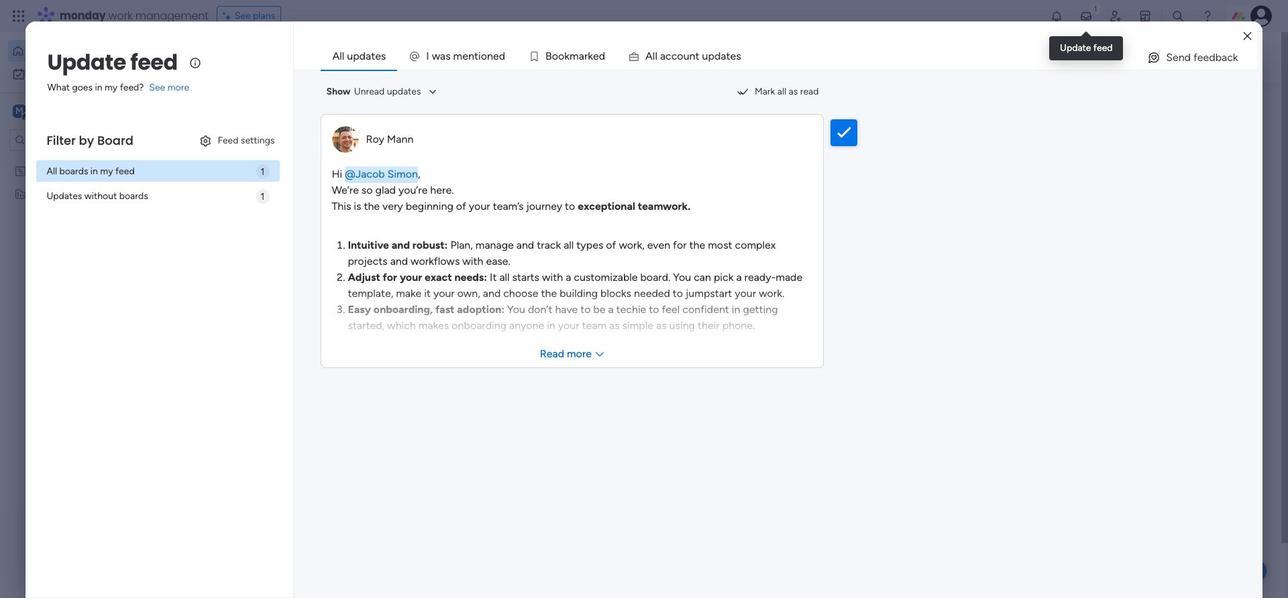 Task type: locate. For each thing, give the bounding box(es) containing it.
roy mann image
[[279, 366, 306, 392]]

search everything image
[[1171, 9, 1185, 23]]

quick search results list box
[[248, 125, 994, 303]]

monday marketplace image
[[1139, 9, 1152, 23]]

1 element
[[383, 319, 399, 335]]

close image
[[1244, 31, 1252, 41]]

workspace image inside workspace selection "element"
[[13, 104, 26, 119]]

0 horizontal spatial workspace image
[[13, 104, 26, 119]]

v2 user feedback image
[[1037, 50, 1047, 65]]

1 horizontal spatial workspace image
[[270, 544, 302, 576]]

1 vertical spatial option
[[8, 63, 163, 85]]

option
[[8, 40, 163, 62], [8, 63, 163, 85], [0, 159, 171, 161]]

tab
[[321, 43, 397, 70]]

public board image
[[449, 245, 464, 260]]

update feed image
[[1080, 9, 1093, 23]]

give feedback image
[[1147, 51, 1161, 64]]

0 vertical spatial workspace image
[[13, 104, 26, 119]]

v2 bolt switch image
[[1142, 50, 1150, 65]]

1 image
[[1090, 1, 1102, 16]]

remove from favorites image
[[403, 245, 417, 259]]

tab list
[[321, 43, 1257, 70]]

select product image
[[12, 9, 25, 23]]

component image
[[449, 266, 461, 278]]

notifications image
[[1050, 9, 1063, 23]]

workspace image
[[13, 104, 26, 119], [270, 544, 302, 576]]

list box
[[0, 157, 171, 386]]



Task type: vqa. For each thing, say whether or not it's contained in the screenshot.
(inbox)
no



Task type: describe. For each thing, give the bounding box(es) containing it.
0 vertical spatial option
[[8, 40, 163, 62]]

1 vertical spatial workspace image
[[270, 544, 302, 576]]

add to favorites image
[[588, 245, 601, 259]]

workspace selection element
[[13, 103, 112, 121]]

invite members image
[[1109, 9, 1122, 23]]

jacob simon image
[[1251, 5, 1272, 27]]

2 vertical spatial option
[[0, 159, 171, 161]]

Search in workspace field
[[28, 133, 112, 148]]

help image
[[1201, 9, 1214, 23]]

see plans image
[[223, 9, 235, 23]]



